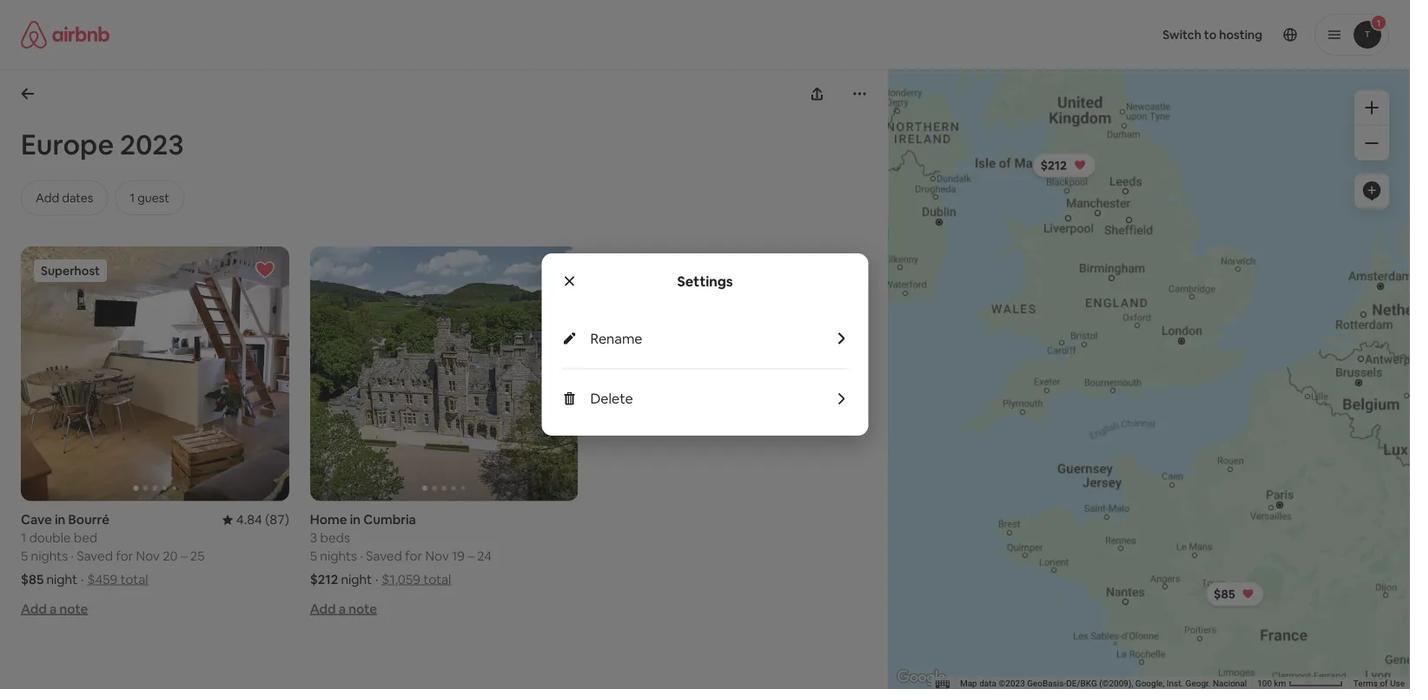 Task type: vqa. For each thing, say whether or not it's contained in the screenshot.
wonderful on the left bottom of page
no



Task type: describe. For each thing, give the bounding box(es) containing it.
use
[[1390, 679, 1405, 690]]

$212 inside 'home in cumbria 3 beds 5 nights · saved for nov 19 – 24 $212 night · $1,059 total'
[[310, 572, 338, 589]]

add a place to the map image
[[1361, 181, 1382, 202]]

google image
[[893, 667, 950, 690]]

remove from wishlist: cave in bourré image
[[254, 260, 275, 281]]

keyboard shortcuts image
[[936, 681, 950, 689]]

(87)
[[265, 512, 289, 529]]

add a note for $212
[[310, 601, 377, 618]]

24
[[477, 548, 492, 565]]

settings dialog
[[542, 254, 868, 436]]

delete button
[[590, 390, 848, 408]]

$212 inside button
[[1040, 158, 1067, 173]]

geobasis-
[[1027, 679, 1066, 690]]

zoom in image
[[1365, 101, 1379, 115]]

terms of use
[[1354, 679, 1405, 690]]

google map
including 2 saved stays. region
[[742, 56, 1410, 690]]

$459 total button
[[87, 572, 148, 589]]

rename
[[590, 330, 642, 348]]

4.84 out of 5 average rating,  87 reviews image
[[222, 512, 289, 529]]

geogr.
[[1186, 679, 1211, 690]]

$459
[[87, 572, 117, 589]]

5 inside cave in bourré 1 double bed 5 nights · saved for nov 20 – 25 $85 night · $459 total
[[21, 548, 28, 565]]

double
[[29, 530, 71, 547]]

100
[[1257, 679, 1272, 690]]

$212 button
[[1032, 153, 1095, 178]]

group for home in cumbria
[[310, 247, 578, 502]]

19
[[452, 548, 465, 565]]

20
[[163, 548, 178, 565]]

$1,059
[[382, 572, 420, 589]]

in for home
[[350, 512, 361, 529]]

nov inside 'home in cumbria 3 beds 5 nights · saved for nov 19 – 24 $212 night · $1,059 total'
[[425, 548, 449, 565]]

1
[[21, 530, 26, 547]]

group for cave in bourré
[[21, 247, 289, 502]]

cave in bourré 1 double bed 5 nights · saved for nov 20 – 25 $85 night · $459 total
[[21, 512, 205, 589]]

saved inside cave in bourré 1 double bed 5 nights · saved for nov 20 – 25 $85 night · $459 total
[[77, 548, 113, 565]]

of
[[1380, 679, 1388, 690]]

total inside 'home in cumbria 3 beds 5 nights · saved for nov 19 – 24 $212 night · $1,059 total'
[[423, 572, 451, 589]]

saved inside 'home in cumbria 3 beds 5 nights · saved for nov 19 – 24 $212 night · $1,059 total'
[[366, 548, 402, 565]]

add for $212
[[310, 601, 336, 618]]

4.84 (87)
[[236, 512, 289, 529]]

de/bkg
[[1066, 679, 1097, 690]]

©2023
[[999, 679, 1025, 690]]

bed
[[74, 530, 97, 547]]

google,
[[1135, 679, 1165, 690]]

4.84
[[236, 512, 262, 529]]

bourré
[[68, 512, 109, 529]]

$1,059 total button
[[382, 572, 451, 589]]

note for $1,059 total
[[349, 601, 377, 618]]

note for $459 total
[[59, 601, 88, 618]]

map
[[960, 679, 977, 690]]

– inside 'home in cumbria 3 beds 5 nights · saved for nov 19 – 24 $212 night · $1,059 total'
[[468, 548, 474, 565]]

settings
[[677, 272, 733, 290]]



Task type: locate. For each thing, give the bounding box(es) containing it.
in for cave
[[55, 512, 65, 529]]

5 down 1
[[21, 548, 28, 565]]

terms of use link
[[1354, 679, 1405, 690]]

nov left 20
[[136, 548, 160, 565]]

add a note button for $85
[[21, 601, 88, 618]]

add a note down "beds"
[[310, 601, 377, 618]]

1 5 from the left
[[21, 548, 28, 565]]

a for $85
[[49, 601, 57, 618]]

2 add a note from the left
[[310, 601, 377, 618]]

0 horizontal spatial saved
[[77, 548, 113, 565]]

home in cumbria 3 beds 5 nights · saved for nov 19 – 24 $212 night · $1,059 total
[[310, 512, 492, 589]]

1 horizontal spatial add
[[310, 601, 336, 618]]

·
[[71, 548, 74, 565], [360, 548, 363, 565], [81, 572, 84, 589], [375, 572, 378, 589]]

0 horizontal spatial $212
[[310, 572, 338, 589]]

saved
[[77, 548, 113, 565], [366, 548, 402, 565]]

terms
[[1354, 679, 1378, 690]]

note
[[59, 601, 88, 618], [349, 601, 377, 618]]

data
[[979, 679, 997, 690]]

nights
[[31, 548, 68, 565], [320, 548, 357, 565]]

nights down double
[[31, 548, 68, 565]]

night inside cave in bourré 1 double bed 5 nights · saved for nov 20 – 25 $85 night · $459 total
[[46, 572, 77, 589]]

2 total from the left
[[423, 572, 451, 589]]

2 add from the left
[[310, 601, 336, 618]]

2 saved from the left
[[366, 548, 402, 565]]

home
[[310, 512, 347, 529]]

1 for from the left
[[116, 548, 133, 565]]

2 a from the left
[[339, 601, 346, 618]]

add down 3
[[310, 601, 336, 618]]

europe
[[21, 126, 114, 162]]

night left $459
[[46, 572, 77, 589]]

a down "beds"
[[339, 601, 346, 618]]

1 horizontal spatial $85
[[1214, 587, 1235, 603]]

0 horizontal spatial note
[[59, 601, 88, 618]]

delete
[[590, 390, 633, 408]]

inst.
[[1167, 679, 1183, 690]]

2 group from the left
[[310, 247, 578, 502]]

1 a from the left
[[49, 601, 57, 618]]

(©2009),
[[1099, 679, 1133, 690]]

nacional
[[1213, 679, 1247, 690]]

for inside cave in bourré 1 double bed 5 nights · saved for nov 20 – 25 $85 night · $459 total
[[116, 548, 133, 565]]

for
[[116, 548, 133, 565], [405, 548, 422, 565]]

note down 'home in cumbria 3 beds 5 nights · saved for nov 19 – 24 $212 night · $1,059 total'
[[349, 601, 377, 618]]

1 add a note from the left
[[21, 601, 88, 618]]

in up double
[[55, 512, 65, 529]]

–
[[181, 548, 187, 565], [468, 548, 474, 565]]

nov left 19
[[425, 548, 449, 565]]

2 note from the left
[[349, 601, 377, 618]]

a down double
[[49, 601, 57, 618]]

2 – from the left
[[468, 548, 474, 565]]

1 horizontal spatial $212
[[1040, 158, 1067, 173]]

group
[[21, 247, 289, 502], [310, 247, 578, 502]]

0 horizontal spatial –
[[181, 548, 187, 565]]

1 saved from the left
[[77, 548, 113, 565]]

in inside cave in bourré 1 double bed 5 nights · saved for nov 20 – 25 $85 night · $459 total
[[55, 512, 65, 529]]

1 horizontal spatial a
[[339, 601, 346, 618]]

2 in from the left
[[350, 512, 361, 529]]

for inside 'home in cumbria 3 beds 5 nights · saved for nov 19 – 24 $212 night · $1,059 total'
[[405, 548, 422, 565]]

1 group from the left
[[21, 247, 289, 502]]

5 down 3
[[310, 548, 317, 565]]

nights down "beds"
[[320, 548, 357, 565]]

0 horizontal spatial $85
[[21, 572, 44, 589]]

0 horizontal spatial a
[[49, 601, 57, 618]]

2 nov from the left
[[425, 548, 449, 565]]

2 add a note button from the left
[[310, 601, 377, 618]]

map data ©2023 geobasis-de/bkg (©2009), google, inst. geogr. nacional
[[960, 679, 1247, 690]]

1 vertical spatial $212
[[310, 572, 338, 589]]

0 vertical spatial $212
[[1040, 158, 1067, 173]]

2 nights from the left
[[320, 548, 357, 565]]

0 horizontal spatial in
[[55, 512, 65, 529]]

note down $459
[[59, 601, 88, 618]]

0 horizontal spatial nights
[[31, 548, 68, 565]]

1 horizontal spatial add a note
[[310, 601, 377, 618]]

2023
[[120, 126, 184, 162]]

add a note button down "beds"
[[310, 601, 377, 618]]

zoom out image
[[1365, 136, 1379, 150]]

1 in from the left
[[55, 512, 65, 529]]

total right $1,059
[[423, 572, 451, 589]]

add a note button
[[21, 601, 88, 618], [310, 601, 377, 618]]

europe 2023
[[21, 126, 184, 162]]

1 nights from the left
[[31, 548, 68, 565]]

3
[[310, 530, 317, 547]]

100 km
[[1257, 679, 1288, 690]]

$85 inside button
[[1214, 587, 1235, 603]]

night inside 'home in cumbria 3 beds 5 nights · saved for nov 19 – 24 $212 night · $1,059 total'
[[341, 572, 372, 589]]

$85 button
[[1206, 583, 1264, 607]]

nights inside 'home in cumbria 3 beds 5 nights · saved for nov 19 – 24 $212 night · $1,059 total'
[[320, 548, 357, 565]]

in inside 'home in cumbria 3 beds 5 nights · saved for nov 19 – 24 $212 night · $1,059 total'
[[350, 512, 361, 529]]

total inside cave in bourré 1 double bed 5 nights · saved for nov 20 – 25 $85 night · $459 total
[[120, 572, 148, 589]]

1 add a note button from the left
[[21, 601, 88, 618]]

0 horizontal spatial total
[[120, 572, 148, 589]]

1 horizontal spatial nov
[[425, 548, 449, 565]]

add down 1
[[21, 601, 47, 618]]

add a note for $85
[[21, 601, 88, 618]]

$212
[[1040, 158, 1067, 173], [310, 572, 338, 589]]

0 horizontal spatial nov
[[136, 548, 160, 565]]

0 horizontal spatial add a note button
[[21, 601, 88, 618]]

1 horizontal spatial night
[[341, 572, 372, 589]]

1 horizontal spatial saved
[[366, 548, 402, 565]]

– right 19
[[468, 548, 474, 565]]

0 horizontal spatial add a note
[[21, 601, 88, 618]]

2 5 from the left
[[310, 548, 317, 565]]

km
[[1274, 679, 1286, 690]]

1 horizontal spatial note
[[349, 601, 377, 618]]

nov inside cave in bourré 1 double bed 5 nights · saved for nov 20 – 25 $85 night · $459 total
[[136, 548, 160, 565]]

rename button
[[590, 330, 848, 348]]

saved down bed
[[77, 548, 113, 565]]

5 inside 'home in cumbria 3 beds 5 nights · saved for nov 19 – 24 $212 night · $1,059 total'
[[310, 548, 317, 565]]

cave
[[21, 512, 52, 529]]

1 nov from the left
[[136, 548, 160, 565]]

– inside cave in bourré 1 double bed 5 nights · saved for nov 20 – 25 $85 night · $459 total
[[181, 548, 187, 565]]

0 horizontal spatial group
[[21, 247, 289, 502]]

1 horizontal spatial 5
[[310, 548, 317, 565]]

add a note down $459
[[21, 601, 88, 618]]

1 horizontal spatial for
[[405, 548, 422, 565]]

total
[[120, 572, 148, 589], [423, 572, 451, 589]]

cumbria
[[363, 512, 416, 529]]

total right $459
[[120, 572, 148, 589]]

25
[[190, 548, 205, 565]]

saved up $1,059
[[366, 548, 402, 565]]

2 for from the left
[[405, 548, 422, 565]]

0 horizontal spatial 5
[[21, 548, 28, 565]]

1 horizontal spatial total
[[423, 572, 451, 589]]

add
[[21, 601, 47, 618], [310, 601, 336, 618]]

1 horizontal spatial group
[[310, 247, 578, 502]]

$85
[[21, 572, 44, 589], [1214, 587, 1235, 603]]

100 km button
[[1252, 678, 1348, 690]]

1 total from the left
[[120, 572, 148, 589]]

1 – from the left
[[181, 548, 187, 565]]

1 horizontal spatial add a note button
[[310, 601, 377, 618]]

add a note
[[21, 601, 88, 618], [310, 601, 377, 618]]

1 horizontal spatial –
[[468, 548, 474, 565]]

a for $212
[[339, 601, 346, 618]]

for up $459 total button
[[116, 548, 133, 565]]

1 add from the left
[[21, 601, 47, 618]]

beds
[[320, 530, 350, 547]]

for up $1,059 total button
[[405, 548, 422, 565]]

1 horizontal spatial in
[[350, 512, 361, 529]]

in right "home"
[[350, 512, 361, 529]]

nov
[[136, 548, 160, 565], [425, 548, 449, 565]]

in
[[55, 512, 65, 529], [350, 512, 361, 529]]

add for $85
[[21, 601, 47, 618]]

5
[[21, 548, 28, 565], [310, 548, 317, 565]]

remove from wishlist: home in cumbria image
[[544, 260, 564, 281]]

1 horizontal spatial nights
[[320, 548, 357, 565]]

2 night from the left
[[341, 572, 372, 589]]

night left $1,059
[[341, 572, 372, 589]]

add a note button down $459
[[21, 601, 88, 618]]

night
[[46, 572, 77, 589], [341, 572, 372, 589]]

$85 inside cave in bourré 1 double bed 5 nights · saved for nov 20 – 25 $85 night · $459 total
[[21, 572, 44, 589]]

profile element
[[726, 0, 1389, 70]]

a
[[49, 601, 57, 618], [339, 601, 346, 618]]

1 note from the left
[[59, 601, 88, 618]]

nights inside cave in bourré 1 double bed 5 nights · saved for nov 20 – 25 $85 night · $459 total
[[31, 548, 68, 565]]

0 horizontal spatial add
[[21, 601, 47, 618]]

add a note button for $212
[[310, 601, 377, 618]]

0 horizontal spatial night
[[46, 572, 77, 589]]

0 horizontal spatial for
[[116, 548, 133, 565]]

1 night from the left
[[46, 572, 77, 589]]

– left '25'
[[181, 548, 187, 565]]



